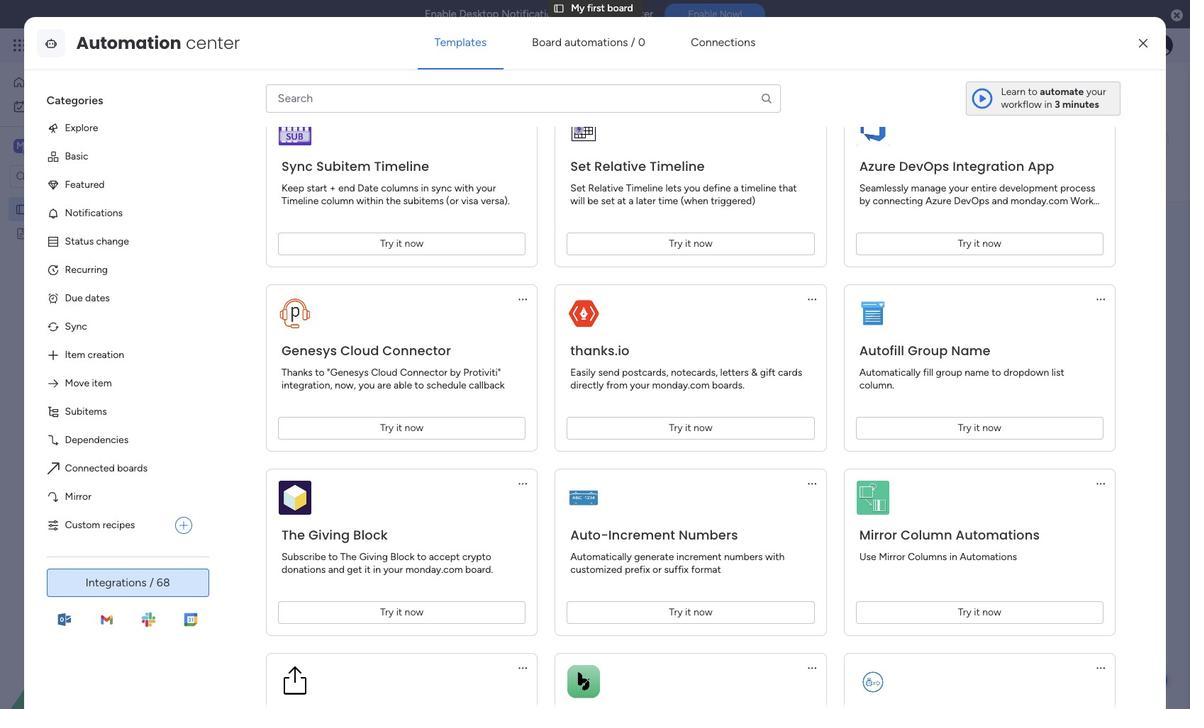Task type: vqa. For each thing, say whether or not it's contained in the screenshot.
'automate'
yes



Task type: describe. For each thing, give the bounding box(es) containing it.
it for autofill group name
[[974, 422, 980, 434]]

board automations / 0 button
[[515, 25, 663, 60]]

1 vertical spatial relative
[[588, 182, 624, 194]]

it inside 7 main content
[[332, 641, 337, 651]]

- for w12   18 - 24
[[840, 277, 844, 286]]

try it now button for group
[[856, 417, 1104, 440]]

automate
[[1040, 86, 1084, 98]]

it for auto-increment numbers
[[685, 607, 691, 619]]

menu image for numbers
[[806, 478, 818, 490]]

it for sync subitem timeline
[[396, 238, 402, 250]]

Search in workspace field
[[30, 169, 119, 185]]

2 vertical spatial board
[[70, 203, 95, 215]]

enable now!
[[688, 9, 743, 20]]

donations
[[281, 564, 326, 576]]

increment
[[608, 526, 675, 544]]

mar for mar 22
[[394, 373, 411, 385]]

work for monday
[[115, 37, 140, 53]]

table
[[261, 133, 284, 145]]

connections
[[691, 35, 756, 49]]

My first board field
[[212, 73, 372, 105]]

collect data
[[248, 351, 302, 363]]

tasks
[[280, 328, 303, 340]]

0 horizontal spatial giving
[[308, 526, 350, 544]]

1 vertical spatial cloud
[[371, 367, 397, 379]]

list box containing my first board
[[0, 194, 181, 437]]

item inside 7 main content
[[271, 396, 291, 408]]

1 vertical spatial giving
[[359, 551, 388, 563]]

- for w8   19 - 25
[[362, 277, 365, 286]]

march
[[722, 253, 750, 265]]

now for azure devops integration app
[[983, 238, 1002, 250]]

filter
[[545, 171, 567, 183]]

try it now for increment
[[669, 607, 713, 619]]

monday.com inside the giving block subscribe to the giving block to accept crypto donations and get it in your monday.com board.
[[405, 564, 463, 576]]

2 horizontal spatial my first board
[[571, 2, 633, 14]]

it for set relative timeline
[[685, 238, 691, 250]]

1 2024 from the left
[[248, 253, 272, 265]]

0 vertical spatial devops
[[899, 157, 949, 175]]

categories list box
[[35, 82, 215, 540]]

item
[[92, 377, 112, 390]]

person button
[[456, 166, 518, 188]]

item creation
[[65, 349, 124, 361]]

lottie animation image
[[0, 566, 181, 710]]

my work link
[[9, 95, 172, 118]]

add widget button
[[298, 165, 382, 188]]

mirror column automations use mirror columns in automations
[[859, 526, 1040, 563]]

enable desktop notifications on this computer
[[425, 8, 654, 21]]

entire
[[971, 182, 997, 194]]

w11
[[696, 277, 710, 286]]

auto fit
[[803, 223, 839, 235]]

try for easily
[[669, 422, 683, 434]]

subscribe
[[281, 551, 326, 563]]

change
[[96, 236, 129, 248]]

on
[[566, 8, 581, 21]]

able
[[394, 380, 412, 392]]

0 horizontal spatial a
[[629, 195, 634, 207]]

column
[[321, 195, 354, 207]]

name
[[952, 342, 991, 360]]

0 vertical spatial relative
[[594, 157, 646, 175]]

w9   feb 26 - 3
[[452, 277, 501, 286]]

prefix
[[625, 564, 650, 576]]

show board description image
[[378, 82, 395, 97]]

0 vertical spatial notifications
[[502, 8, 564, 21]]

timeline up lets
[[650, 157, 705, 175]]

main table
[[237, 133, 284, 145]]

/ for invite / 1
[[1124, 83, 1128, 95]]

add widget
[[324, 170, 376, 182]]

see more
[[647, 106, 690, 119]]

custom recipes option
[[35, 512, 169, 540]]

menu image for automations
[[1095, 478, 1107, 490]]

dapulse close image
[[1172, 9, 1184, 23]]

17
[[726, 277, 733, 286]]

enable for enable now!
[[688, 9, 718, 20]]

automatically for auto-
[[570, 551, 632, 563]]

status change option
[[35, 228, 203, 256]]

2 2024 from the left
[[753, 253, 776, 265]]

by inside azure devops integration app seamlessly manage your entire development process by connecting  azure devops and monday.com work os
[[859, 195, 870, 207]]

list
[[1052, 367, 1065, 379]]

gift
[[760, 367, 776, 379]]

you inside genesys cloud connector thanks to "genesys cloud connector by protiviti" integration, now, you are able to schedule callback
[[358, 380, 375, 392]]

0 horizontal spatial azure
[[859, 157, 896, 175]]

project
[[604, 107, 636, 119]]

try it now button for easily
[[567, 417, 815, 440]]

0 vertical spatial 3
[[1055, 99, 1061, 111]]

visa
[[461, 195, 478, 207]]

1 horizontal spatial /
[[631, 35, 636, 49]]

1 of from the left
[[296, 107, 305, 119]]

proposal
[[291, 373, 330, 385]]

column.
[[859, 380, 894, 392]]

working on it
[[286, 641, 337, 651]]

due dates option
[[35, 284, 203, 313]]

my up board automations / 0 on the top of page
[[571, 2, 585, 14]]

os
[[859, 208, 873, 220]]

numbers inside auto-increment numbers automatically generate increment numbers with customized prefix or suffix format
[[679, 526, 738, 544]]

define
[[703, 182, 731, 194]]

new item
[[248, 396, 291, 408]]

workspace
[[60, 139, 116, 153]]

try for subitem
[[380, 238, 394, 250]]

1 vertical spatial set
[[570, 182, 586, 194]]

menu image for block
[[517, 478, 529, 490]]

mar for mar 8
[[394, 351, 411, 363]]

now for sync subitem timeline
[[405, 238, 424, 250]]

my inside option
[[33, 100, 46, 112]]

genesys cloud connector thanks to "genesys cloud connector by protiviti" integration, now, you are able to schedule callback
[[281, 342, 505, 392]]

my up 'manage'
[[216, 73, 248, 105]]

group
[[908, 342, 948, 360]]

1 horizontal spatial my first board
[[216, 73, 368, 105]]

- for w13   25 - 31
[[961, 277, 964, 286]]

now for auto-increment numbers
[[694, 607, 713, 619]]

3 inside 7 main content
[[497, 277, 501, 286]]

weekly
[[279, 305, 310, 317]]

date
[[357, 182, 378, 194]]

where
[[552, 107, 579, 119]]

recurring
[[65, 264, 108, 276]]

automate
[[1084, 133, 1128, 145]]

0 vertical spatial cloud
[[340, 342, 379, 360]]

meeting notes
[[33, 227, 100, 239]]

set inside "set relative timeline set relative timeline lets you define a timeline that will be set at a later time (when triggered)"
[[601, 195, 615, 207]]

w8   19 - 25
[[338, 277, 376, 286]]

at
[[617, 195, 626, 207]]

it for thanks.io
[[685, 422, 691, 434]]

mirror option
[[35, 483, 203, 512]]

now for thanks.io
[[694, 422, 713, 434]]

try it now for group
[[958, 422, 1002, 434]]

/ for integrations / 68
[[149, 576, 154, 590]]

monday
[[63, 37, 112, 53]]

move item
[[65, 377, 112, 390]]

explore
[[65, 122, 98, 134]]

start
[[307, 182, 327, 194]]

1 vertical spatial automations
[[960, 551, 1017, 563]]

try for devops
[[958, 238, 972, 250]]

dependencies option
[[35, 426, 203, 455]]

thanks.io easily send postcards, notecards, letters & gift cards directly from your monday.com boards.
[[570, 342, 802, 392]]

18
[[830, 277, 838, 286]]

and inside azure devops integration app seamlessly manage your entire development process by connecting  azure devops and monday.com work os
[[992, 195, 1009, 207]]

1 horizontal spatial devops
[[954, 195, 990, 207]]

numbers
[[724, 551, 763, 563]]

workspace image
[[13, 138, 28, 154]]

24
[[846, 277, 855, 286]]

w12   18 - 24
[[813, 277, 855, 286]]

subitem
[[316, 157, 371, 175]]

end
[[338, 182, 355, 194]]

timeline up columns
[[374, 157, 429, 175]]

try it now for easily
[[669, 422, 713, 434]]

v2 search image
[[395, 169, 406, 185]]

contact
[[248, 419, 284, 431]]

2 vertical spatial mirror
[[879, 551, 906, 563]]

data
[[282, 351, 302, 363]]

7
[[560, 575, 576, 610]]

weeks
[[859, 223, 888, 235]]

track
[[515, 107, 537, 119]]

triggered)
[[711, 195, 756, 207]]

versa).
[[481, 195, 510, 207]]

automation center
[[76, 31, 240, 55]]

2 of from the left
[[540, 107, 549, 119]]

try for relative
[[669, 238, 683, 250]]

integration,
[[281, 380, 332, 392]]

working
[[286, 641, 318, 651]]

group
[[936, 367, 962, 379]]

that
[[779, 182, 797, 194]]

learn
[[1002, 86, 1026, 98]]

0 vertical spatial connector
[[382, 342, 451, 360]]

now for the giving block
[[405, 607, 424, 619]]

try for column
[[958, 607, 972, 619]]

try it now button for giving
[[278, 602, 526, 624]]

public board image
[[15, 226, 28, 240]]

it for genesys cloud connector
[[396, 422, 402, 434]]

integrations
[[85, 576, 147, 590]]

try it now for giving
[[380, 607, 424, 619]]

sync for sync subitem timeline keep start + end date columns in sync with your timeline column within the subitems (or visa versa).
[[281, 157, 313, 175]]

research
[[248, 373, 289, 385]]

try for increment
[[669, 607, 683, 619]]

notes
[[72, 227, 100, 239]]

2 horizontal spatial board
[[608, 2, 633, 14]]

main for main table
[[237, 133, 258, 145]]

type
[[273, 107, 293, 119]]

1 horizontal spatial the
[[340, 551, 357, 563]]

4
[[594, 277, 599, 286]]

try it now for column
[[958, 607, 1002, 619]]

- for w10   4 - 10
[[601, 277, 604, 286]]

your inside thanks.io easily send postcards, notecards, letters & gift cards directly from your monday.com boards.
[[630, 380, 650, 392]]

app
[[1028, 157, 1055, 175]]

automatically for autofill
[[859, 367, 921, 379]]

meeting
[[33, 227, 70, 239]]



Task type: locate. For each thing, give the bounding box(es) containing it.
with inside sync subitem timeline keep start + end date columns in sync with your timeline column within the subitems (or visa versa).
[[454, 182, 474, 194]]

0 vertical spatial giving
[[308, 526, 350, 544]]

increment
[[676, 551, 722, 563]]

notifications up board
[[502, 8, 564, 21]]

to left the accept
[[417, 551, 426, 563]]

a right 'at'
[[629, 195, 634, 207]]

0 vertical spatial by
[[859, 195, 870, 207]]

try it now for cloud
[[380, 422, 424, 434]]

0 horizontal spatial the
[[281, 526, 305, 544]]

my first board up meeting notes
[[33, 203, 95, 215]]

main for main workspace
[[33, 139, 58, 153]]

0 vertical spatial block
[[353, 526, 388, 544]]

your
[[1087, 86, 1107, 98], [582, 107, 602, 119], [476, 182, 496, 194], [949, 182, 969, 194], [630, 380, 650, 392], [383, 564, 403, 576]]

you up the (when
[[684, 182, 700, 194]]

0 horizontal spatial first
[[49, 203, 67, 215]]

sync down due
[[65, 321, 87, 333]]

0 vertical spatial automations
[[956, 526, 1040, 544]]

mar for mar 30
[[394, 419, 411, 431]]

0 horizontal spatial you
[[358, 380, 375, 392]]

Gantt field
[[232, 220, 276, 239]]

1 vertical spatial my first board
[[216, 73, 368, 105]]

try down v2 plus icon
[[958, 238, 972, 250]]

set inside 7 main content
[[248, 305, 263, 317]]

add
[[324, 170, 342, 182]]

- left 31
[[961, 277, 964, 286]]

basic option
[[35, 143, 203, 171]]

work down "home"
[[49, 100, 70, 112]]

more dots image
[[979, 224, 989, 235], [656, 531, 666, 541]]

assign
[[344, 107, 374, 119], [248, 328, 277, 340]]

None search field
[[266, 84, 781, 113]]

numbers up the crypto
[[478, 527, 537, 545]]

try it now button for subitem
[[278, 233, 526, 255]]

25 right 19
[[367, 277, 376, 286]]

activity button
[[998, 78, 1065, 101]]

my down "home"
[[33, 100, 46, 112]]

0 vertical spatial automatically
[[859, 367, 921, 379]]

0 horizontal spatial item
[[65, 349, 85, 361]]

try it now button for devops
[[856, 233, 1104, 255]]

my right public board image
[[33, 203, 47, 215]]

work right monday
[[115, 37, 140, 53]]

item right new
[[271, 396, 291, 408]]

2 mar from the top
[[394, 373, 411, 385]]

set left up
[[248, 305, 263, 317]]

6 - from the left
[[961, 277, 964, 286]]

1 horizontal spatial and
[[472, 107, 489, 119]]

up
[[265, 305, 277, 317]]

2 vertical spatial monday.com
[[405, 564, 463, 576]]

0 horizontal spatial 3
[[497, 277, 501, 286]]

giving up get
[[359, 551, 388, 563]]

it inside the giving block subscribe to the giving block to accept crypto donations and get it in your monday.com board.
[[364, 564, 370, 576]]

try left mar 30
[[380, 422, 394, 434]]

assign right project.
[[344, 107, 374, 119]]

board
[[608, 2, 633, 14], [300, 73, 368, 105], [70, 203, 95, 215]]

monday.com down the accept
[[405, 564, 463, 576]]

mirror for mirror
[[65, 491, 92, 503]]

in up "subitems"
[[421, 182, 429, 194]]

2 - from the left
[[492, 277, 495, 286]]

0 vertical spatial sync
[[281, 157, 313, 175]]

with up visa
[[454, 182, 474, 194]]

main inside button
[[237, 133, 258, 145]]

0 horizontal spatial 25
[[367, 277, 376, 286]]

8
[[413, 351, 419, 363]]

notifications option
[[35, 199, 203, 228]]

0 horizontal spatial of
[[296, 107, 305, 119]]

first up type
[[254, 73, 295, 105]]

sync up keep
[[281, 157, 313, 175]]

try down suffix
[[669, 607, 683, 619]]

home option
[[9, 71, 172, 94]]

1 vertical spatial mar
[[394, 373, 411, 385]]

0 horizontal spatial assign
[[248, 328, 277, 340]]

sync for sync
[[65, 321, 87, 333]]

giving up subscribe
[[308, 526, 350, 544]]

22
[[413, 373, 424, 385]]

explore option
[[35, 114, 203, 143]]

more dots image right v2 plus icon
[[979, 224, 989, 235]]

my first board up the automations
[[571, 2, 633, 14]]

1 mar from the top
[[394, 351, 411, 363]]

automatically inside autofill group name automatically fill group name to dropdown list column.
[[859, 367, 921, 379]]

connector up 22 at bottom left
[[382, 342, 451, 360]]

new
[[248, 396, 268, 408]]

item up move
[[65, 349, 85, 361]]

- for w11   11 - 17
[[721, 277, 724, 286]]

1 horizontal spatial work
[[115, 37, 140, 53]]

mirror right use
[[879, 551, 906, 563]]

first right the 'on'
[[587, 2, 605, 14]]

1 vertical spatial 3
[[497, 277, 501, 286]]

0 horizontal spatial and
[[328, 564, 344, 576]]

your inside sync subitem timeline keep start + end date columns in sync with your timeline column within the subitems (or visa versa).
[[476, 182, 496, 194]]

meeting
[[312, 305, 349, 317]]

in inside the giving block subscribe to the giving block to accept crypto donations and get it in your monday.com board.
[[373, 564, 381, 576]]

1 - from the left
[[362, 277, 365, 286]]

contact sales team
[[248, 419, 334, 431]]

try it now button for column
[[856, 602, 1104, 624]]

automatically up column.
[[859, 367, 921, 379]]

the giving block subscribe to the giving block to accept crypto donations and get it in your monday.com board.
[[281, 526, 493, 576]]

0 horizontal spatial my first board
[[33, 203, 95, 215]]

1 horizontal spatial 25
[[950, 277, 959, 286]]

lottie animation element
[[0, 566, 181, 710]]

w8
[[338, 277, 351, 286]]

due dates
[[65, 292, 110, 304]]

1 vertical spatial assign
[[248, 328, 277, 340]]

gantt
[[236, 220, 272, 238]]

recurring option
[[35, 256, 203, 284]]

2024 right march
[[753, 253, 776, 265]]

2 horizontal spatial first
[[587, 2, 605, 14]]

now for autofill group name
[[983, 422, 1002, 434]]

try down name
[[958, 422, 972, 434]]

main left table
[[237, 133, 258, 145]]

public board image
[[15, 202, 28, 216]]

monday.com down notecards,
[[652, 380, 710, 392]]

angle down image
[[275, 172, 282, 182]]

manage any type of project. assign owners, set timelines and keep track of where your project stands.
[[217, 107, 670, 119]]

Cards field
[[232, 680, 278, 699]]

notifications inside option
[[65, 207, 123, 219]]

2024 down "gantt" field
[[248, 253, 272, 265]]

menu image
[[517, 478, 529, 490], [806, 478, 818, 490], [1095, 478, 1107, 490], [517, 663, 529, 674], [1095, 663, 1107, 674]]

0 vertical spatial more dots image
[[979, 224, 989, 235]]

the up get
[[340, 551, 357, 563]]

board down featured
[[70, 203, 95, 215]]

with inside auto-increment numbers automatically generate increment numbers with customized prefix or suffix format
[[765, 551, 785, 563]]

workspace selection element
[[13, 138, 119, 156]]

1 vertical spatial devops
[[954, 195, 990, 207]]

0 vertical spatial /
[[631, 35, 636, 49]]

you left are
[[358, 380, 375, 392]]

try it now button for relative
[[567, 233, 815, 255]]

timeline up later
[[626, 182, 663, 194]]

your left 'entire'
[[949, 182, 969, 194]]

Search field
[[406, 167, 448, 187]]

desktop
[[459, 8, 499, 21]]

menu image
[[517, 294, 529, 305], [806, 294, 818, 305], [1095, 294, 1107, 305], [806, 663, 818, 674]]

board
[[532, 35, 562, 49]]

in inside your workflow in
[[1045, 99, 1053, 111]]

2024
[[248, 253, 272, 265], [753, 253, 776, 265]]

1 vertical spatial you
[[358, 380, 375, 392]]

home
[[31, 76, 58, 88]]

3 down automate
[[1055, 99, 1061, 111]]

1 vertical spatial azure
[[926, 195, 952, 207]]

1 vertical spatial notifications
[[65, 207, 123, 219]]

3 - from the left
[[601, 277, 604, 286]]

- right 18
[[840, 277, 844, 286]]

my work option
[[9, 95, 172, 118]]

automatically inside auto-increment numbers automatically generate increment numbers with customized prefix or suffix format
[[570, 551, 632, 563]]

1 25 from the left
[[367, 277, 376, 286]]

1 horizontal spatial you
[[684, 182, 700, 194]]

try it now button for increment
[[567, 602, 815, 624]]

now for mirror column automations
[[983, 607, 1002, 619]]

item inside item creation option
[[65, 349, 85, 361]]

0 horizontal spatial enable
[[425, 8, 457, 21]]

try down mirror column automations use mirror columns in automations
[[958, 607, 972, 619]]

to right subscribe
[[328, 551, 338, 563]]

board up project.
[[300, 73, 368, 105]]

status change
[[65, 236, 129, 248]]

try it now for subitem
[[380, 238, 424, 250]]

0 vertical spatial you
[[684, 182, 700, 194]]

0 horizontal spatial by
[[450, 367, 461, 379]]

kendall parks image
[[1151, 34, 1174, 57]]

try
[[380, 238, 394, 250], [669, 238, 683, 250], [958, 238, 972, 250], [380, 422, 394, 434], [669, 422, 683, 434], [958, 422, 972, 434], [380, 607, 394, 619], [669, 607, 683, 619], [958, 607, 972, 619]]

the
[[281, 526, 305, 544], [340, 551, 357, 563]]

customized
[[570, 564, 622, 576]]

enable left now! on the right of the page
[[688, 9, 718, 20]]

a up 'triggered)' on the top right
[[734, 182, 739, 194]]

menu image for genesys cloud connector
[[517, 294, 529, 305]]

block left the accept
[[390, 551, 414, 563]]

select product image
[[13, 38, 27, 53]]

keep
[[491, 107, 513, 119]]

5 - from the left
[[840, 277, 844, 286]]

3 mar from the top
[[394, 419, 411, 431]]

1 horizontal spatial numbers
[[679, 526, 738, 544]]

v2 minus image
[[929, 224, 937, 235]]

2 vertical spatial and
[[328, 564, 344, 576]]

notifications up notes
[[65, 207, 123, 219]]

autofill group name automatically fill group name to dropdown list column.
[[859, 342, 1065, 392]]

26
[[481, 277, 490, 286]]

enable for enable desktop notifications on this computer
[[425, 8, 457, 21]]

more
[[667, 106, 690, 119]]

it for the giving block
[[396, 607, 402, 619]]

sync option
[[35, 313, 203, 341]]

my first board up type
[[216, 73, 368, 105]]

cloud up are
[[371, 367, 397, 379]]

1 vertical spatial item
[[271, 396, 291, 408]]

try down the
[[380, 238, 394, 250]]

&
[[751, 367, 758, 379]]

1 vertical spatial set
[[601, 195, 615, 207]]

use
[[859, 551, 877, 563]]

your inside your workflow in
[[1087, 86, 1107, 98]]

0 horizontal spatial monday.com
[[405, 564, 463, 576]]

team
[[311, 419, 334, 431]]

your inside azure devops integration app seamlessly manage your entire development process by connecting  azure devops and monday.com work os
[[949, 182, 969, 194]]

numbers up increment
[[679, 526, 738, 544]]

try it now for relative
[[669, 238, 713, 250]]

set for timeline
[[570, 157, 591, 175]]

numbers inside field
[[478, 527, 537, 545]]

0 vertical spatial assign
[[344, 107, 374, 119]]

featured
[[65, 179, 105, 191]]

0 horizontal spatial automatically
[[570, 551, 632, 563]]

v2 plus image
[[952, 224, 960, 235]]

0 vertical spatial with
[[454, 182, 474, 194]]

1 horizontal spatial main
[[237, 133, 258, 145]]

now for genesys cloud connector
[[405, 422, 424, 434]]

research proposal
[[248, 373, 330, 385]]

1 horizontal spatial azure
[[926, 195, 952, 207]]

enable now! button
[[665, 4, 766, 25]]

a
[[734, 182, 739, 194], [629, 195, 634, 207]]

in down learn to automate
[[1045, 99, 1053, 111]]

1 horizontal spatial monday.com
[[652, 380, 710, 392]]

accept
[[429, 551, 460, 563]]

monday.com inside azure devops integration app seamlessly manage your entire development process by connecting  azure devops and monday.com work os
[[1011, 195, 1068, 207]]

1 vertical spatial by
[[450, 367, 461, 379]]

in
[[1045, 99, 1053, 111], [421, 182, 429, 194], [950, 551, 958, 563], [373, 564, 381, 576]]

/ left 68
[[149, 576, 154, 590]]

your right get
[[383, 564, 403, 576]]

it for mirror column automations
[[974, 607, 980, 619]]

Battery field
[[232, 527, 286, 545]]

automations
[[565, 35, 628, 49]]

categories heading
[[35, 82, 203, 114]]

0 vertical spatial a
[[734, 182, 739, 194]]

giving
[[308, 526, 350, 544], [359, 551, 388, 563]]

1 vertical spatial with
[[765, 551, 785, 563]]

1 horizontal spatial with
[[765, 551, 785, 563]]

1 vertical spatial block
[[390, 551, 414, 563]]

suffix
[[664, 564, 689, 576]]

1 horizontal spatial assign
[[344, 107, 374, 119]]

1 vertical spatial board
[[300, 73, 368, 105]]

1 vertical spatial connector
[[400, 367, 448, 379]]

1 vertical spatial sync
[[65, 321, 87, 333]]

collapse board header image
[[1155, 133, 1166, 145]]

move item option
[[35, 370, 203, 398]]

to up integration,
[[315, 367, 324, 379]]

set for weekly
[[248, 305, 263, 317]]

- right 26
[[492, 277, 495, 286]]

mirror for mirror column automations use mirror columns in automations
[[859, 526, 897, 544]]

2 vertical spatial set
[[248, 305, 263, 317]]

move
[[65, 377, 89, 390]]

in inside sync subitem timeline keep start + end date columns in sync with your timeline column within the subitems (or visa versa).
[[421, 182, 429, 194]]

feb
[[466, 277, 479, 286]]

2 horizontal spatial monday.com
[[1011, 195, 1068, 207]]

monday.com inside thanks.io easily send postcards, notecards, letters & gift cards directly from your monday.com boards.
[[652, 380, 710, 392]]

1 horizontal spatial a
[[734, 182, 739, 194]]

auto-increment numbers automatically generate increment numbers with customized prefix or suffix format
[[570, 526, 785, 576]]

started
[[401, 641, 429, 651]]

3 right 26
[[497, 277, 501, 286]]

devops down 'entire'
[[954, 195, 990, 207]]

are
[[377, 380, 391, 392]]

Numbers field
[[474, 527, 541, 545]]

try it now button for cloud
[[278, 417, 526, 440]]

try for cloud
[[380, 422, 394, 434]]

and left get
[[328, 564, 344, 576]]

try for giving
[[380, 607, 394, 619]]

7 main content
[[0, 200, 1191, 710]]

timeline down keep
[[281, 195, 319, 207]]

2 25 from the left
[[950, 277, 959, 286]]

the up subscribe
[[281, 526, 305, 544]]

baseline button
[[697, 218, 765, 241]]

main inside workspace selection element
[[33, 139, 58, 153]]

and down 'entire'
[[992, 195, 1009, 207]]

seamlessly
[[859, 182, 909, 194]]

mirror inside "option"
[[65, 491, 92, 503]]

automatically up customized
[[570, 551, 632, 563]]

collect
[[248, 351, 279, 363]]

0 horizontal spatial board
[[70, 203, 95, 215]]

schedule
[[426, 380, 466, 392]]

1 horizontal spatial automatically
[[859, 367, 921, 379]]

your inside the giving block subscribe to the giving block to accept crypto donations and get it in your monday.com board.
[[383, 564, 403, 576]]

1 horizontal spatial by
[[859, 195, 870, 207]]

auto-
[[570, 526, 608, 544]]

/ left 1
[[1124, 83, 1128, 95]]

0 horizontal spatial set
[[414, 107, 427, 119]]

set left 'at'
[[601, 195, 615, 207]]

stuck
[[338, 641, 360, 651]]

integrations / 68
[[85, 576, 170, 590]]

see plans image
[[235, 38, 248, 53]]

easily
[[570, 367, 596, 379]]

1 horizontal spatial sync
[[281, 157, 313, 175]]

letters
[[720, 367, 749, 379]]

add to favorites image
[[402, 82, 416, 96]]

menu image for autofill group name
[[1095, 294, 1107, 305]]

mirror
[[65, 491, 92, 503], [859, 526, 897, 544], [879, 551, 906, 563]]

azure devops integration app seamlessly manage your entire development process by connecting  azure devops and monday.com work os
[[859, 157, 1096, 220]]

set down add to favorites image
[[414, 107, 427, 119]]

with right numbers
[[765, 551, 785, 563]]

4 - from the left
[[721, 277, 724, 286]]

now for set relative timeline
[[694, 238, 713, 250]]

3
[[1055, 99, 1061, 111], [497, 277, 501, 286]]

main workspace
[[33, 139, 116, 153]]

it for azure devops integration app
[[974, 238, 980, 250]]

0 vertical spatial the
[[281, 526, 305, 544]]

and
[[472, 107, 489, 119], [992, 195, 1009, 207], [328, 564, 344, 576]]

relative up be
[[588, 182, 624, 194]]

work inside option
[[49, 100, 70, 112]]

person
[[479, 171, 509, 183]]

0 vertical spatial my first board
[[571, 2, 633, 14]]

connector down 8
[[400, 367, 448, 379]]

1 vertical spatial a
[[629, 195, 634, 207]]

protiviti"
[[463, 367, 501, 379]]

try down time
[[669, 238, 683, 250]]

stands.
[[639, 107, 670, 119]]

1 horizontal spatial more dots image
[[979, 224, 989, 235]]

enable inside button
[[688, 9, 718, 20]]

to right name
[[992, 367, 1001, 379]]

1 horizontal spatial block
[[390, 551, 414, 563]]

automate button
[[1058, 128, 1134, 150]]

from
[[606, 380, 628, 392]]

1 vertical spatial monday.com
[[652, 380, 710, 392]]

main right workspace icon
[[33, 139, 58, 153]]

callback
[[469, 380, 505, 392]]

recipes
[[103, 519, 135, 531]]

menu image for thanks.io
[[806, 294, 818, 305]]

mar left 22 at bottom left
[[394, 373, 411, 385]]

0 horizontal spatial more dots image
[[656, 531, 666, 541]]

1 horizontal spatial 3
[[1055, 99, 1061, 111]]

sync inside option
[[65, 321, 87, 333]]

be
[[587, 195, 599, 207]]

in inside mirror column automations use mirror columns in automations
[[950, 551, 958, 563]]

postcards,
[[622, 367, 669, 379]]

0 horizontal spatial /
[[149, 576, 154, 590]]

Search for a column type search field
[[266, 84, 781, 113]]

azure down manage
[[926, 195, 952, 207]]

- right 19
[[362, 277, 365, 286]]

and inside the giving block subscribe to the giving block to accept crypto donations and get it in your monday.com board.
[[328, 564, 344, 576]]

"genesys
[[327, 367, 368, 379]]

your up versa). on the top of the page
[[476, 182, 496, 194]]

more dots image up generate
[[656, 531, 666, 541]]

set up the will
[[570, 182, 586, 194]]

0 horizontal spatial notifications
[[65, 207, 123, 219]]

arrow down image
[[572, 168, 589, 185]]

mar left 30
[[394, 419, 411, 431]]

in right get
[[373, 564, 381, 576]]

try up the not
[[380, 607, 394, 619]]

connected boards
[[65, 463, 148, 475]]

0 vertical spatial work
[[115, 37, 140, 53]]

0 horizontal spatial numbers
[[478, 527, 537, 545]]

the
[[386, 195, 401, 207]]

owners,
[[377, 107, 411, 119]]

list box
[[0, 194, 181, 437]]

sync inside sync subitem timeline keep start + end date columns in sync with your timeline column within the subitems (or visa versa).
[[281, 157, 313, 175]]

to up workflow
[[1029, 86, 1038, 98]]

mirror up 'custom'
[[65, 491, 92, 503]]

1 vertical spatial first
[[254, 73, 295, 105]]

your right where
[[582, 107, 602, 119]]

timelines
[[430, 107, 470, 119]]

1 horizontal spatial 2024
[[753, 253, 776, 265]]

item creation option
[[35, 341, 203, 370]]

custom
[[65, 519, 100, 531]]

enable up templates
[[425, 8, 457, 21]]

0 horizontal spatial with
[[454, 182, 474, 194]]

0 vertical spatial set
[[414, 107, 427, 119]]

board right this
[[608, 2, 633, 14]]

to right "able"
[[414, 380, 424, 392]]

- right 11
[[721, 277, 724, 286]]

crypto
[[462, 551, 491, 563]]

1 vertical spatial more dots image
[[656, 531, 666, 541]]

assign tasks
[[248, 328, 303, 340]]

0 vertical spatial mirror
[[65, 491, 92, 503]]

try for group
[[958, 422, 972, 434]]

assign up collect
[[248, 328, 277, 340]]

by up schedule
[[450, 367, 461, 379]]

featured option
[[35, 171, 203, 199]]

by inside genesys cloud connector thanks to "genesys cloud connector by protiviti" integration, now, you are able to schedule callback
[[450, 367, 461, 379]]

2 vertical spatial my first board
[[33, 203, 95, 215]]

to inside autofill group name automatically fill group name to dropdown list column.
[[992, 367, 1001, 379]]

w9
[[452, 277, 464, 286]]

of right track
[[540, 107, 549, 119]]

0 vertical spatial monday.com
[[1011, 195, 1068, 207]]

search image
[[760, 92, 773, 105]]

0 vertical spatial board
[[608, 2, 633, 14]]

status
[[65, 236, 94, 248]]

try it now for devops
[[958, 238, 1002, 250]]

subitems option
[[35, 398, 203, 426]]

work for my
[[49, 100, 70, 112]]

/ left 0
[[631, 35, 636, 49]]

1 vertical spatial /
[[1124, 83, 1128, 95]]

assign inside 7 main content
[[248, 328, 277, 340]]

you inside "set relative timeline set relative timeline lets you define a timeline that will be set at a later time (when triggered)"
[[684, 182, 700, 194]]

25 right w13
[[950, 277, 959, 286]]

2 vertical spatial mar
[[394, 419, 411, 431]]

3 minutes
[[1055, 99, 1100, 111]]

it
[[396, 238, 402, 250], [685, 238, 691, 250], [974, 238, 980, 250], [396, 422, 402, 434], [685, 422, 691, 434], [974, 422, 980, 434], [364, 564, 370, 576], [396, 607, 402, 619], [685, 607, 691, 619], [974, 607, 980, 619], [332, 641, 337, 651]]

0 horizontal spatial work
[[49, 100, 70, 112]]

0 vertical spatial and
[[472, 107, 489, 119]]

first up the meeting
[[49, 203, 67, 215]]

connected boards option
[[35, 455, 203, 483]]

option
[[0, 196, 181, 199]]



